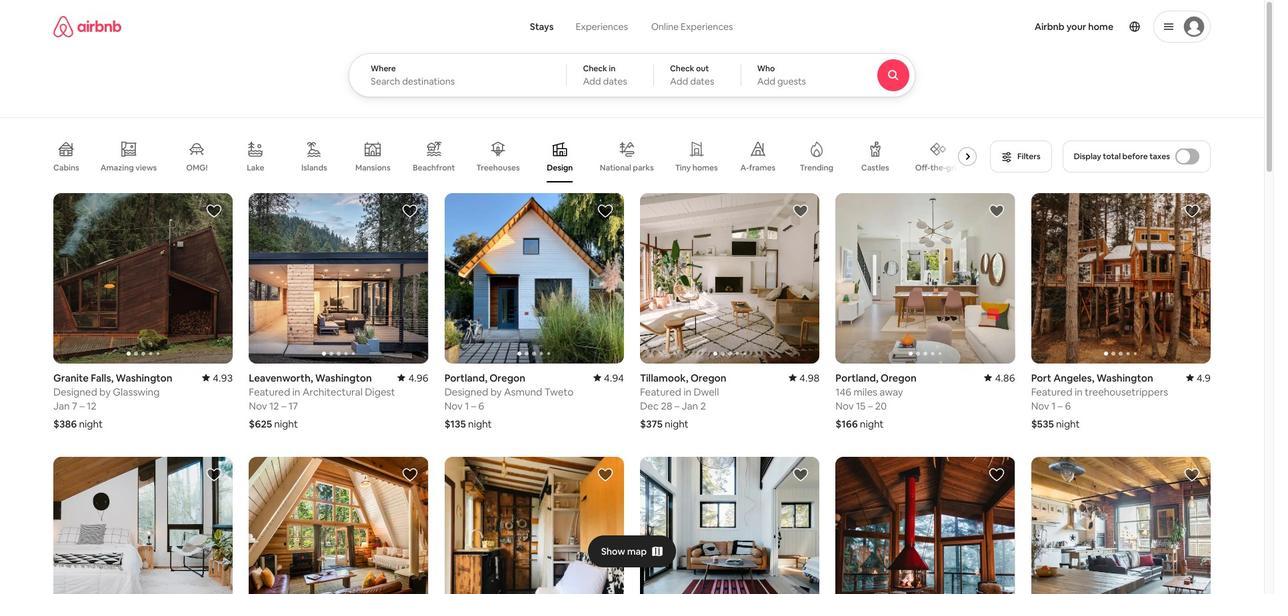 Task type: describe. For each thing, give the bounding box(es) containing it.
airbnb your home link
[[1027, 13, 1122, 41]]

add inside who add guests
[[757, 75, 776, 87]]

show map
[[601, 546, 647, 558]]

1 for $535
[[1052, 400, 1056, 413]]

nov for featured in architectural digest
[[249, 400, 267, 413]]

– for featured in architectural digest
[[281, 400, 286, 413]]

show
[[601, 546, 625, 558]]

nov for featured in treehousetrippers
[[1031, 400, 1050, 413]]

15
[[856, 400, 866, 413]]

oregon for dwell
[[691, 372, 727, 385]]

leavenworth,
[[249, 372, 313, 385]]

treehouses
[[477, 163, 520, 173]]

add to wishlist: white salmon, washington image
[[793, 467, 809, 483]]

miles
[[854, 386, 878, 399]]

night for tillamook, oregon featured in dwell dec 28 – jan 2 $375 night
[[665, 418, 689, 431]]

add to wishlist: granite falls, washington image
[[206, 203, 222, 219]]

tillamook,
[[640, 372, 689, 385]]

architectural
[[303, 386, 363, 399]]

filters
[[1018, 151, 1041, 162]]

jan inside granite falls, washington designed by glasswing jan 7 – 12 $386 night
[[53, 400, 70, 413]]

4.98
[[800, 372, 820, 385]]

washington for designed by glasswing
[[116, 372, 172, 385]]

$166
[[836, 418, 858, 431]]

dwell
[[694, 386, 719, 399]]

4.93 out of 5 average rating image
[[202, 372, 233, 385]]

add to wishlist: portland, oregon image for 4.86
[[989, 203, 1005, 219]]

trending
[[800, 163, 834, 173]]

washington for featured in treehousetrippers
[[1097, 372, 1154, 385]]

views
[[136, 163, 157, 173]]

national parks
[[600, 163, 654, 173]]

4.94 out of 5 average rating image
[[593, 372, 624, 385]]

guests
[[778, 75, 806, 87]]

4.9 out of 5 average rating image
[[1186, 372, 1211, 385]]

online
[[651, 21, 679, 33]]

night for leavenworth, washington featured in architectural digest nov 12 – 17 $625 night
[[274, 418, 298, 431]]

online experiences
[[651, 21, 733, 33]]

2 add to wishlist: skykomish, washington image from the left
[[402, 467, 418, 483]]

design
[[547, 163, 573, 173]]

check out add dates
[[670, 63, 715, 87]]

7
[[72, 400, 77, 413]]

night for port angeles, washington featured in treehousetrippers nov 1 – 6 $535 night
[[1056, 418, 1080, 431]]

group containing amazing views
[[53, 131, 982, 183]]

add to wishlist: portland, oregon image for 4.94
[[598, 203, 614, 219]]

experiences inside "button"
[[576, 21, 628, 33]]

display
[[1074, 151, 1102, 162]]

dates for check out add dates
[[690, 75, 715, 87]]

– inside portland, oregon 146 miles away nov 15 – 20 $166 night
[[868, 400, 873, 413]]

$375
[[640, 418, 663, 431]]

off-
[[916, 163, 931, 173]]

featured for nov
[[249, 386, 290, 399]]

17
[[289, 400, 298, 413]]

in inside the check in add dates
[[609, 63, 616, 74]]

national
[[600, 163, 631, 173]]

who
[[757, 63, 775, 74]]

grid
[[946, 163, 961, 173]]

portland, oregon designed by asmund tweto nov 1 – 6 $135 night
[[445, 372, 574, 431]]

6 for by
[[479, 400, 484, 413]]

dates for check in add dates
[[603, 75, 627, 87]]

4.96
[[408, 372, 429, 385]]

$386
[[53, 418, 77, 431]]

dec
[[640, 400, 659, 413]]

oregon for away
[[881, 372, 917, 385]]

granite
[[53, 372, 89, 385]]

12 inside granite falls, washington designed by glasswing jan 7 – 12 $386 night
[[87, 400, 97, 413]]

add to wishlist: tillamook, oregon image
[[793, 203, 809, 219]]

the-
[[931, 163, 946, 173]]

cabins
[[53, 163, 79, 173]]

tiny
[[675, 163, 691, 173]]

glasswing
[[113, 386, 160, 399]]

port
[[1031, 372, 1052, 385]]

6 for featured
[[1065, 400, 1071, 413]]

out
[[696, 63, 709, 74]]

mansions
[[355, 163, 391, 173]]

4.86 out of 5 average rating image
[[985, 372, 1015, 385]]

taxes
[[1150, 151, 1170, 162]]

map
[[627, 546, 647, 558]]

night for granite falls, washington designed by glasswing jan 7 – 12 $386 night
[[79, 418, 103, 431]]

your
[[1067, 21, 1087, 33]]

146
[[836, 386, 852, 399]]

featured inside port angeles, washington featured in treehousetrippers nov 1 – 6 $535 night
[[1031, 386, 1073, 399]]

stays
[[530, 21, 554, 33]]

add to wishlist: vancouver, canada image
[[1184, 467, 1200, 483]]

check for check out add dates
[[670, 63, 695, 74]]

away
[[880, 386, 903, 399]]

filters button
[[990, 141, 1052, 173]]

by inside granite falls, washington designed by glasswing jan 7 – 12 $386 night
[[99, 386, 111, 399]]

off-the-grid
[[916, 163, 961, 173]]

– inside tillamook, oregon featured in dwell dec 28 – jan 2 $375 night
[[675, 400, 680, 413]]

profile element
[[766, 0, 1211, 53]]

add to wishlist: leavenworth, washington image
[[402, 203, 418, 219]]

4.86
[[995, 372, 1015, 385]]

homes
[[693, 163, 718, 173]]

4.94
[[604, 372, 624, 385]]



Task type: locate. For each thing, give the bounding box(es) containing it.
– for featured in treehousetrippers
[[1058, 400, 1063, 413]]

portland, inside portland, oregon 146 miles away nov 15 – 20 $166 night
[[836, 372, 879, 385]]

washington up architectural
[[315, 372, 372, 385]]

2 dates from the left
[[690, 75, 715, 87]]

in inside port angeles, washington featured in treehousetrippers nov 1 – 6 $535 night
[[1075, 386, 1083, 399]]

0 horizontal spatial oregon
[[490, 372, 526, 385]]

oregon inside portland, oregon 146 miles away nov 15 – 20 $166 night
[[881, 372, 917, 385]]

nov inside portland, oregon 146 miles away nov 15 – 20 $166 night
[[836, 400, 854, 413]]

1 – from the left
[[80, 400, 85, 413]]

4 – from the left
[[868, 400, 873, 413]]

6 night from the left
[[1056, 418, 1080, 431]]

angeles,
[[1054, 372, 1095, 385]]

$625
[[249, 418, 272, 431]]

0 horizontal spatial portland,
[[445, 372, 487, 385]]

port angeles, washington featured in treehousetrippers nov 1 – 6 $535 night
[[1031, 372, 1169, 431]]

tillamook, oregon featured in dwell dec 28 – jan 2 $375 night
[[640, 372, 727, 431]]

– inside the portland, oregon designed by asmund tweto nov 1 – 6 $135 night
[[471, 400, 476, 413]]

0 horizontal spatial by
[[99, 386, 111, 399]]

night down 28
[[665, 418, 689, 431]]

nov down "146"
[[836, 400, 854, 413]]

2 designed from the left
[[445, 386, 488, 399]]

oregon inside tillamook, oregon featured in dwell dec 28 – jan 2 $375 night
[[691, 372, 727, 385]]

0 horizontal spatial featured
[[249, 386, 290, 399]]

0 horizontal spatial 6
[[479, 400, 484, 413]]

2 featured from the left
[[640, 386, 682, 399]]

1 horizontal spatial washington
[[315, 372, 372, 385]]

1 washington from the left
[[116, 372, 172, 385]]

0 horizontal spatial add to wishlist: portland, oregon image
[[598, 203, 614, 219]]

nov
[[249, 400, 267, 413], [836, 400, 854, 413], [445, 400, 463, 413], [1031, 400, 1050, 413]]

1 check from the left
[[583, 63, 607, 74]]

jan left 7
[[53, 400, 70, 413]]

$535
[[1031, 418, 1054, 431]]

a-
[[741, 163, 749, 173]]

add down experiences "button"
[[583, 75, 601, 87]]

night inside port angeles, washington featured in treehousetrippers nov 1 – 6 $535 night
[[1056, 418, 1080, 431]]

featured inside leavenworth, washington featured in architectural digest nov 12 – 17 $625 night
[[249, 386, 290, 399]]

night inside portland, oregon 146 miles away nov 15 – 20 $166 night
[[860, 418, 884, 431]]

3 oregon from the left
[[490, 372, 526, 385]]

featured
[[249, 386, 290, 399], [640, 386, 682, 399], [1031, 386, 1073, 399]]

islands
[[301, 163, 327, 173]]

washington inside leavenworth, washington featured in architectural digest nov 12 – 17 $625 night
[[315, 372, 372, 385]]

display total before taxes button
[[1063, 141, 1211, 173]]

1 portland, from the left
[[836, 372, 879, 385]]

asmund
[[504, 386, 542, 399]]

1 jan from the left
[[53, 400, 70, 413]]

oregon
[[691, 372, 727, 385], [881, 372, 917, 385], [490, 372, 526, 385]]

nov up $135 on the left
[[445, 400, 463, 413]]

0 horizontal spatial check
[[583, 63, 607, 74]]

1 inside port angeles, washington featured in treehousetrippers nov 1 – 6 $535 night
[[1052, 400, 1056, 413]]

oregon up asmund
[[490, 372, 526, 385]]

washington inside granite falls, washington designed by glasswing jan 7 – 12 $386 night
[[116, 372, 172, 385]]

1 horizontal spatial portland,
[[836, 372, 879, 385]]

featured inside tillamook, oregon featured in dwell dec 28 – jan 2 $375 night
[[640, 386, 682, 399]]

jan
[[53, 400, 70, 413], [682, 400, 698, 413]]

1 by from the left
[[99, 386, 111, 399]]

$135
[[445, 418, 466, 431]]

1 horizontal spatial add
[[670, 75, 688, 87]]

0 horizontal spatial washington
[[116, 372, 172, 385]]

nov up $535
[[1031, 400, 1050, 413]]

castles
[[862, 163, 889, 173]]

oregon up "dwell"
[[691, 372, 727, 385]]

night inside leavenworth, washington featured in architectural digest nov 12 – 17 $625 night
[[274, 418, 298, 431]]

portland, for designed
[[445, 372, 487, 385]]

1 6 from the left
[[479, 400, 484, 413]]

0 horizontal spatial add
[[583, 75, 601, 87]]

night for portland, oregon designed by asmund tweto nov 1 – 6 $135 night
[[468, 418, 492, 431]]

dates inside check out add dates
[[690, 75, 715, 87]]

1 horizontal spatial oregon
[[691, 372, 727, 385]]

in down experiences "button"
[[609, 63, 616, 74]]

2 nov from the left
[[836, 400, 854, 413]]

designed up $135 on the left
[[445, 386, 488, 399]]

airbnb your home
[[1035, 21, 1114, 33]]

check in add dates
[[583, 63, 627, 87]]

2 – from the left
[[281, 400, 286, 413]]

a-frames
[[741, 163, 776, 173]]

2 12 from the left
[[269, 400, 279, 413]]

featured down tillamook, on the bottom of the page
[[640, 386, 682, 399]]

1 experiences from the left
[[576, 21, 628, 33]]

Where field
[[371, 75, 545, 87]]

2 horizontal spatial featured
[[1031, 386, 1073, 399]]

20
[[875, 400, 887, 413]]

– inside granite falls, washington designed by glasswing jan 7 – 12 $386 night
[[80, 400, 85, 413]]

add for check out add dates
[[670, 75, 688, 87]]

1 add to wishlist: portland, oregon image from the left
[[598, 203, 614, 219]]

online experiences link
[[640, 13, 745, 40]]

night down 17
[[274, 418, 298, 431]]

1 horizontal spatial add to wishlist: portland, oregon image
[[989, 203, 1005, 219]]

add inside the check in add dates
[[583, 75, 601, 87]]

0 horizontal spatial 12
[[87, 400, 97, 413]]

12 left 17
[[269, 400, 279, 413]]

1 nov from the left
[[249, 400, 267, 413]]

28
[[661, 400, 673, 413]]

portland, up miles on the bottom of the page
[[836, 372, 879, 385]]

night inside tillamook, oregon featured in dwell dec 28 – jan 2 $375 night
[[665, 418, 689, 431]]

night inside the portland, oregon designed by asmund tweto nov 1 – 6 $135 night
[[468, 418, 492, 431]]

1 horizontal spatial 6
[[1065, 400, 1071, 413]]

2 night from the left
[[274, 418, 298, 431]]

check inside check out add dates
[[670, 63, 695, 74]]

airbnb
[[1035, 21, 1065, 33]]

oregon up away
[[881, 372, 917, 385]]

add inside check out add dates
[[670, 75, 688, 87]]

designed
[[53, 386, 97, 399], [445, 386, 488, 399]]

featured down leavenworth,
[[249, 386, 290, 399]]

3 washington from the left
[[1097, 372, 1154, 385]]

2 horizontal spatial add
[[757, 75, 776, 87]]

portland, up $135 on the left
[[445, 372, 487, 385]]

home
[[1089, 21, 1114, 33]]

– for designed by asmund tweto
[[471, 400, 476, 413]]

1 horizontal spatial dates
[[690, 75, 715, 87]]

add down who
[[757, 75, 776, 87]]

show map button
[[588, 536, 676, 568]]

6
[[479, 400, 484, 413], [1065, 400, 1071, 413]]

– for designed by glasswing
[[80, 400, 85, 413]]

0 horizontal spatial 1
[[465, 400, 469, 413]]

stays button
[[519, 13, 564, 40]]

12 inside leavenworth, washington featured in architectural digest nov 12 – 17 $625 night
[[269, 400, 279, 413]]

experiences up the check in add dates
[[576, 21, 628, 33]]

add
[[583, 75, 601, 87], [670, 75, 688, 87], [757, 75, 776, 87]]

3 add from the left
[[757, 75, 776, 87]]

2 6 from the left
[[1065, 400, 1071, 413]]

1 designed from the left
[[53, 386, 97, 399]]

check down experiences "button"
[[583, 63, 607, 74]]

1 featured from the left
[[249, 386, 290, 399]]

designed inside granite falls, washington designed by glasswing jan 7 – 12 $386 night
[[53, 386, 97, 399]]

add to wishlist: mason county, washington image
[[598, 467, 614, 483]]

add to wishlist: ronald, washington image
[[989, 467, 1005, 483]]

1 up $535
[[1052, 400, 1056, 413]]

1 inside the portland, oregon designed by asmund tweto nov 1 – 6 $135 night
[[465, 400, 469, 413]]

2 1 from the left
[[1052, 400, 1056, 413]]

4.96 out of 5 average rating image
[[398, 372, 429, 385]]

0 horizontal spatial dates
[[603, 75, 627, 87]]

group
[[53, 131, 982, 183], [53, 193, 233, 364], [249, 193, 429, 364], [445, 193, 624, 364], [640, 193, 820, 364], [836, 193, 1015, 364], [1031, 193, 1211, 364], [53, 457, 233, 595], [249, 457, 429, 595], [445, 457, 624, 595], [640, 457, 820, 595], [836, 457, 1015, 595], [1031, 457, 1211, 595]]

1 horizontal spatial jan
[[682, 400, 698, 413]]

1 for $135
[[465, 400, 469, 413]]

digest
[[365, 386, 395, 399]]

add to wishlist: portland, oregon image
[[598, 203, 614, 219], [989, 203, 1005, 219]]

night down 20
[[860, 418, 884, 431]]

oregon inside the portland, oregon designed by asmund tweto nov 1 – 6 $135 night
[[490, 372, 526, 385]]

total
[[1103, 151, 1121, 162]]

omg!
[[186, 163, 208, 173]]

night right $135 on the left
[[468, 418, 492, 431]]

4.98 out of 5 average rating image
[[789, 372, 820, 385]]

featured for 28
[[640, 386, 682, 399]]

by down falls,
[[99, 386, 111, 399]]

add for check in add dates
[[583, 75, 601, 87]]

treehousetrippers
[[1085, 386, 1169, 399]]

1 horizontal spatial designed
[[445, 386, 488, 399]]

1 horizontal spatial add to wishlist: skykomish, washington image
[[402, 467, 418, 483]]

display total before taxes
[[1074, 151, 1170, 162]]

in inside tillamook, oregon featured in dwell dec 28 – jan 2 $375 night
[[684, 386, 692, 399]]

amazing
[[101, 163, 134, 173]]

1 oregon from the left
[[691, 372, 727, 385]]

night right '$386'
[[79, 418, 103, 431]]

in down angeles,
[[1075, 386, 1083, 399]]

2 oregon from the left
[[881, 372, 917, 385]]

1 dates from the left
[[603, 75, 627, 87]]

dates
[[603, 75, 627, 87], [690, 75, 715, 87]]

3 featured from the left
[[1031, 386, 1073, 399]]

leavenworth, washington featured in architectural digest nov 12 – 17 $625 night
[[249, 372, 395, 431]]

nov inside leavenworth, washington featured in architectural digest nov 12 – 17 $625 night
[[249, 400, 267, 413]]

6 inside the portland, oregon designed by asmund tweto nov 1 – 6 $135 night
[[479, 400, 484, 413]]

tiny homes
[[675, 163, 718, 173]]

2
[[700, 400, 706, 413]]

washington up glasswing
[[116, 372, 172, 385]]

12
[[87, 400, 97, 413], [269, 400, 279, 413]]

2 by from the left
[[491, 386, 502, 399]]

who add guests
[[757, 63, 806, 87]]

oregon for asmund
[[490, 372, 526, 385]]

0 horizontal spatial experiences
[[576, 21, 628, 33]]

experiences right online
[[681, 21, 733, 33]]

portland, for 146
[[836, 372, 879, 385]]

amazing views
[[101, 163, 157, 173]]

2 experiences from the left
[[681, 21, 733, 33]]

3 – from the left
[[675, 400, 680, 413]]

6 – from the left
[[1058, 400, 1063, 413]]

designed inside the portland, oregon designed by asmund tweto nov 1 – 6 $135 night
[[445, 386, 488, 399]]

night
[[79, 418, 103, 431], [274, 418, 298, 431], [665, 418, 689, 431], [860, 418, 884, 431], [468, 418, 492, 431], [1056, 418, 1080, 431]]

–
[[80, 400, 85, 413], [281, 400, 286, 413], [675, 400, 680, 413], [868, 400, 873, 413], [471, 400, 476, 413], [1058, 400, 1063, 413]]

None search field
[[349, 0, 952, 97]]

3 nov from the left
[[445, 400, 463, 413]]

4 nov from the left
[[1031, 400, 1050, 413]]

1 up $135 on the left
[[465, 400, 469, 413]]

washington up treehousetrippers
[[1097, 372, 1154, 385]]

granite falls, washington designed by glasswing jan 7 – 12 $386 night
[[53, 372, 172, 431]]

experiences button
[[564, 13, 640, 40]]

by left asmund
[[491, 386, 502, 399]]

nov inside the portland, oregon designed by asmund tweto nov 1 – 6 $135 night
[[445, 400, 463, 413]]

nov up $625
[[249, 400, 267, 413]]

in inside leavenworth, washington featured in architectural digest nov 12 – 17 $625 night
[[292, 386, 300, 399]]

before
[[1123, 151, 1148, 162]]

featured down port in the right bottom of the page
[[1031, 386, 1073, 399]]

dates down out in the top right of the page
[[690, 75, 715, 87]]

dates down experiences "button"
[[603, 75, 627, 87]]

jan left 2
[[682, 400, 698, 413]]

1 add to wishlist: skykomish, washington image from the left
[[206, 467, 222, 483]]

2 add from the left
[[670, 75, 688, 87]]

1 horizontal spatial check
[[670, 63, 695, 74]]

0 horizontal spatial add to wishlist: skykomish, washington image
[[206, 467, 222, 483]]

1 add from the left
[[583, 75, 601, 87]]

falls,
[[91, 372, 114, 385]]

by inside the portland, oregon designed by asmund tweto nov 1 – 6 $135 night
[[491, 386, 502, 399]]

1 horizontal spatial 1
[[1052, 400, 1056, 413]]

stays tab panel
[[349, 53, 952, 97]]

nov inside port angeles, washington featured in treehousetrippers nov 1 – 6 $535 night
[[1031, 400, 1050, 413]]

check inside the check in add dates
[[583, 63, 607, 74]]

in left "dwell"
[[684, 386, 692, 399]]

night right $535
[[1056, 418, 1080, 431]]

add down online experiences
[[670, 75, 688, 87]]

– inside leavenworth, washington featured in architectural digest nov 12 – 17 $625 night
[[281, 400, 286, 413]]

3 night from the left
[[665, 418, 689, 431]]

2 jan from the left
[[682, 400, 698, 413]]

2 horizontal spatial oregon
[[881, 372, 917, 385]]

portland, inside the portland, oregon designed by asmund tweto nov 1 – 6 $135 night
[[445, 372, 487, 385]]

frames
[[749, 163, 776, 173]]

dates inside the check in add dates
[[603, 75, 627, 87]]

1 night from the left
[[79, 418, 103, 431]]

1 horizontal spatial by
[[491, 386, 502, 399]]

parks
[[633, 163, 654, 173]]

lake
[[247, 163, 264, 173]]

1 1 from the left
[[465, 400, 469, 413]]

add to wishlist: port angeles, washington image
[[1184, 203, 1200, 219]]

beachfront
[[413, 163, 455, 173]]

1 12 from the left
[[87, 400, 97, 413]]

6 inside port angeles, washington featured in treehousetrippers nov 1 – 6 $535 night
[[1065, 400, 1071, 413]]

1 horizontal spatial featured
[[640, 386, 682, 399]]

0 horizontal spatial jan
[[53, 400, 70, 413]]

4.9
[[1197, 372, 1211, 385]]

4.93
[[213, 372, 233, 385]]

2 horizontal spatial washington
[[1097, 372, 1154, 385]]

5 night from the left
[[468, 418, 492, 431]]

jan inside tillamook, oregon featured in dwell dec 28 – jan 2 $375 night
[[682, 400, 698, 413]]

by
[[99, 386, 111, 399], [491, 386, 502, 399]]

where
[[371, 63, 396, 74]]

2 add to wishlist: portland, oregon image from the left
[[989, 203, 1005, 219]]

portland,
[[836, 372, 879, 385], [445, 372, 487, 385]]

2 portland, from the left
[[445, 372, 487, 385]]

none search field containing stays
[[349, 0, 952, 97]]

check left out in the top right of the page
[[670, 63, 695, 74]]

12 right 7
[[87, 400, 97, 413]]

5 – from the left
[[471, 400, 476, 413]]

in up 17
[[292, 386, 300, 399]]

1 horizontal spatial 12
[[269, 400, 279, 413]]

add to wishlist: skykomish, washington image
[[206, 467, 222, 483], [402, 467, 418, 483]]

2 check from the left
[[670, 63, 695, 74]]

add to wishlist: portland, oregon image down filters button
[[989, 203, 1005, 219]]

designed up 7
[[53, 386, 97, 399]]

add to wishlist: portland, oregon image down the national
[[598, 203, 614, 219]]

– inside port angeles, washington featured in treehousetrippers nov 1 – 6 $535 night
[[1058, 400, 1063, 413]]

check
[[583, 63, 607, 74], [670, 63, 695, 74]]

4 night from the left
[[860, 418, 884, 431]]

1 horizontal spatial experiences
[[681, 21, 733, 33]]

tweto
[[545, 386, 574, 399]]

0 horizontal spatial designed
[[53, 386, 97, 399]]

night inside granite falls, washington designed by glasswing jan 7 – 12 $386 night
[[79, 418, 103, 431]]

nov for designed by asmund tweto
[[445, 400, 463, 413]]

what can we help you find? tab list
[[519, 13, 640, 40]]

2 washington from the left
[[315, 372, 372, 385]]

washington
[[116, 372, 172, 385], [315, 372, 372, 385], [1097, 372, 1154, 385]]

check for check in add dates
[[583, 63, 607, 74]]

1
[[465, 400, 469, 413], [1052, 400, 1056, 413]]

portland, oregon 146 miles away nov 15 – 20 $166 night
[[836, 372, 917, 431]]

washington inside port angeles, washington featured in treehousetrippers nov 1 – 6 $535 night
[[1097, 372, 1154, 385]]



Task type: vqa. For each thing, say whether or not it's contained in the screenshot.
ANY WEEK button
no



